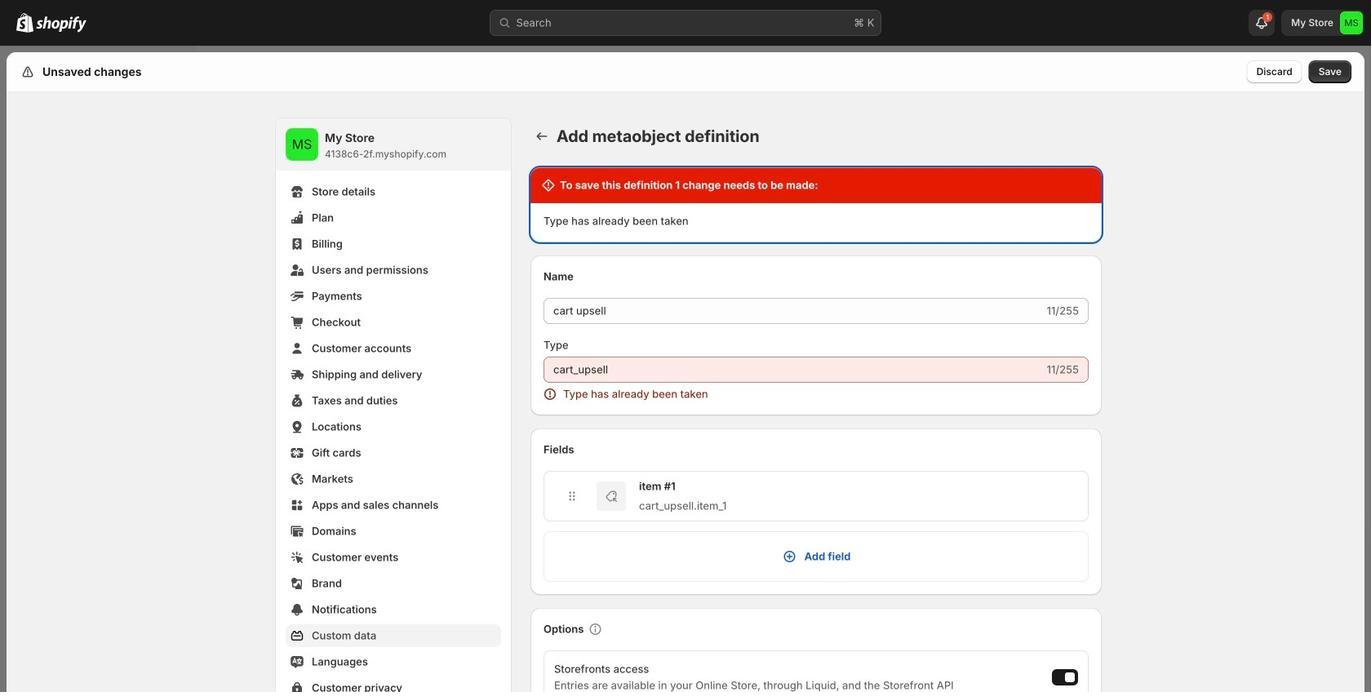 Task type: locate. For each thing, give the bounding box(es) containing it.
1 vertical spatial my store image
[[286, 128, 318, 161]]

0 horizontal spatial my store image
[[286, 128, 318, 161]]

1 horizontal spatial shopify image
[[36, 16, 87, 32]]

None text field
[[544, 357, 1044, 383]]

shopify image
[[16, 13, 33, 32], [36, 16, 87, 32]]

my store image
[[1340, 11, 1363, 34], [286, 128, 318, 161]]

toggle storefronts access image
[[1065, 673, 1075, 682]]

shop settings menu element
[[276, 118, 511, 692]]

my store image inside shop settings menu element
[[286, 128, 318, 161]]

0 vertical spatial my store image
[[1340, 11, 1363, 34]]



Task type: vqa. For each thing, say whether or not it's contained in the screenshot.
Empty search results image on the top right of the page
no



Task type: describe. For each thing, give the bounding box(es) containing it.
settings dialog
[[7, 52, 1365, 692]]

0 horizontal spatial shopify image
[[16, 13, 33, 32]]

Examples: Cart upsell, Fabric colors, Product bundle text field
[[544, 298, 1044, 324]]

1 horizontal spatial my store image
[[1340, 11, 1363, 34]]



